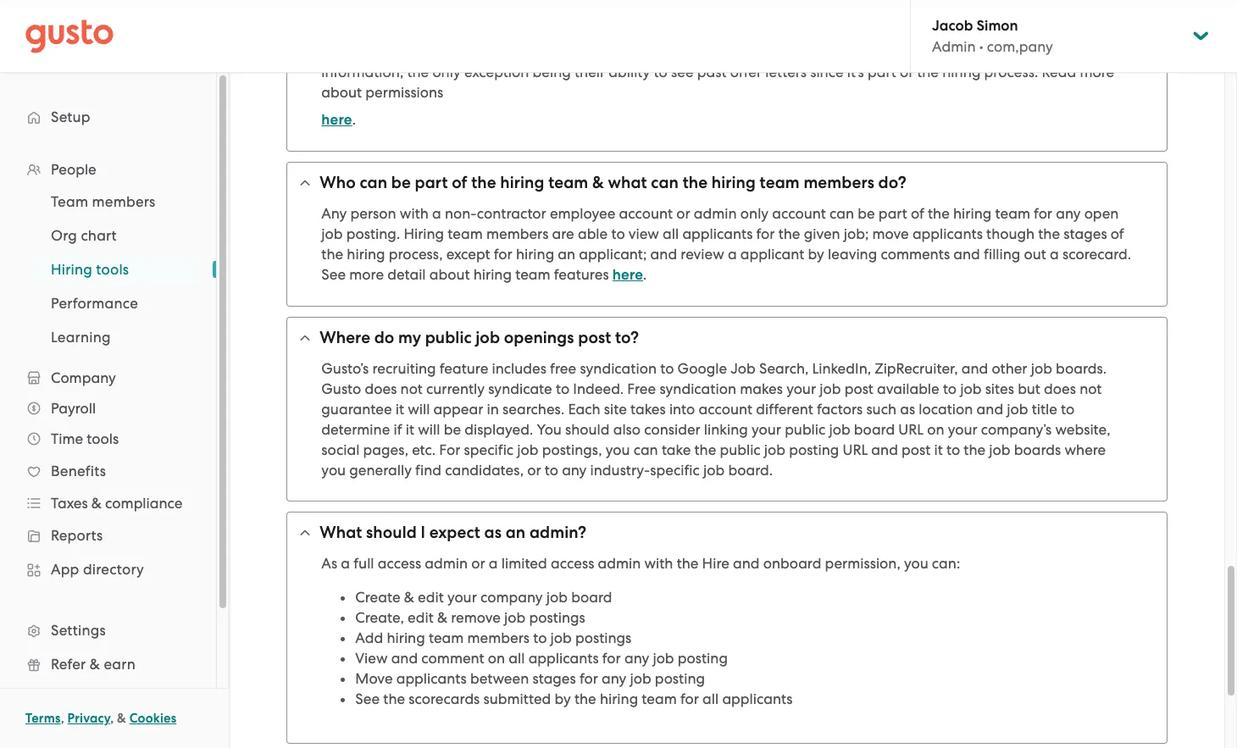 Task type: describe. For each thing, give the bounding box(es) containing it.
view
[[355, 650, 388, 667]]

do?
[[879, 173, 907, 193]]

access right the full
[[378, 556, 421, 573]]

0 vertical spatial edit
[[418, 589, 444, 606]]

such
[[867, 401, 897, 418]]

more inside if you'd like an outside recruiter to have access to the feature, you should consider adding them as a limited access gusto admin with the "hire and onboard" permission. this gives access to our suite of hiring tools but limits access to sensitive information, the only exception being their ability to see past offer letters since it's part of the hiring process. read more about permissions
[[1080, 64, 1115, 81]]

who can be part of the hiring team & what can the hiring team members do? button
[[288, 163, 1167, 204]]

postings,
[[542, 442, 602, 459]]

currently
[[426, 381, 485, 398]]

"hire
[[426, 44, 459, 60]]

as inside gusto's recruiting feature includes free syndication to google job search, linkedin, ziprecruiter, and other job boards. gusto does not currently syndicate to indeed. free syndication makes your job post available to job sites but does not guarantee it will appear in searches. each site takes into account different factors such as location and job title to determine if it will be displayed. you should also consider linking your public job board url on your company's website, social pages, etc. for specific job postings, you can take the public job posting url and post it to the job boards where you generally find candidates, or to any industry-specific job board.
[[900, 401, 916, 418]]

sites
[[986, 381, 1015, 398]]

1 , from the left
[[61, 711, 64, 727]]

tools for hiring tools
[[96, 261, 129, 278]]

of up since
[[831, 44, 844, 60]]

an inside if you'd like an outside recruiter to have access to the feature, you should consider adding them as a limited access gusto admin with the "hire and onboard" permission. this gives access to our suite of hiring tools but limits access to sensitive information, the only exception being their ability to see past offer letters since it's part of the hiring process. read more about permissions
[[399, 23, 416, 40]]

you up industry-
[[606, 442, 630, 459]]

learning
[[51, 329, 111, 346]]

0 horizontal spatial account
[[619, 205, 673, 222]]

gusto's recruiting feature includes free syndication to google job search, linkedin, ziprecruiter, and other job boards. gusto does not currently syndicate to indeed. free syndication makes your job post available to job sites but does not guarantee it will appear in searches. each site takes into account different factors such as location and job title to determine if it will be displayed. you should also consider linking your public job board url on your company's website, social pages, etc. for specific job postings, you can take the public job posting url and post it to the job boards where you generally find candidates, or to any industry-specific job board.
[[322, 361, 1111, 479]]

0 horizontal spatial specific
[[464, 442, 514, 459]]

on inside gusto's recruiting feature includes free syndication to google job search, linkedin, ziprecruiter, and other job boards. gusto does not currently syndicate to indeed. free syndication makes your job post available to job sites but does not guarantee it will appear in searches. each site takes into account different factors such as location and job title to determine if it will be displayed. you should also consider linking your public job board url on your company's website, social pages, etc. for specific job postings, you can take the public job posting url and post it to the job boards where you generally find candidates, or to any industry-specific job board.
[[928, 422, 945, 439]]

search,
[[760, 361, 809, 378]]

boards
[[1015, 442, 1062, 459]]

non-
[[445, 205, 477, 222]]

the down any
[[322, 246, 343, 263]]

takes
[[631, 401, 666, 418]]

as inside dropdown button
[[485, 523, 502, 543]]

leaving
[[828, 246, 878, 263]]

admin
[[933, 38, 976, 55]]

compliance
[[105, 495, 183, 512]]

simon
[[977, 17, 1019, 35]]

with inside if you'd like an outside recruiter to have access to the feature, you should consider adding them as a limited access gusto admin with the "hire and onboard" permission. this gives access to our suite of hiring tools but limits access to sensitive information, the only exception being their ability to see past offer letters since it's part of the hiring process. read more about permissions
[[368, 44, 397, 60]]

1 horizontal spatial post
[[845, 381, 874, 398]]

all inside any person with a non-contractor employee account or admin only account can be part of the hiring team for any open job posting. hiring team members are able to view all applicants for the given job; move applicants though the stages of the hiring process, except for hiring an applicant; and review a applicant by leaving comments and filling out a scorecard. see more detail about hiring team features
[[663, 226, 679, 243]]

job inside dropdown button
[[476, 328, 500, 348]]

terms
[[25, 711, 61, 727]]

to right the "title"
[[1061, 401, 1075, 418]]

do
[[374, 328, 395, 348]]

members inside create & edit your company job board create, edit & remove job postings add hiring team members to job postings view and comment on all applicants for any job posting move applicants between stages for any job posting see the scorecards submitted by the hiring team for all applicants
[[468, 630, 530, 647]]

and inside create & edit your company job board create, edit & remove job postings add hiring team members to job postings view and comment on all applicants for any job posting move applicants between stages for any job posting see the scorecards submitted by the hiring team for all applicants
[[391, 650, 418, 667]]

applicant;
[[579, 246, 647, 263]]

here for here "link" to the left
[[322, 111, 352, 129]]

comments
[[881, 246, 950, 263]]

the up 'non-'
[[471, 173, 496, 193]]

see inside create & edit your company job board create, edit & remove job postings add hiring team members to job postings view and comment on all applicants for any job posting move applicants between stages for any job posting see the scorecards submitted by the hiring team for all applicants
[[355, 691, 380, 708]]

who can be part of the hiring team & what can the hiring team members do?
[[320, 173, 907, 193]]

the up applicant
[[779, 226, 801, 243]]

linkedin,
[[813, 361, 872, 378]]

only inside any person with a non-contractor employee account or admin only account can be part of the hiring team for any open job posting. hiring team members are able to view all applicants for the given job; move applicants though the stages of the hiring process, except for hiring an applicant; and review a applicant by leaving comments and filling out a scorecard. see more detail about hiring team features
[[741, 205, 769, 222]]

your inside create & edit your company job board create, edit & remove job postings add hiring team members to job postings view and comment on all applicants for any job posting move applicants between stages for any job posting see the scorecards submitted by the hiring team for all applicants
[[448, 589, 477, 606]]

and right hire
[[733, 556, 760, 573]]

1 horizontal spatial syndication
[[660, 381, 737, 398]]

cookies
[[130, 711, 177, 727]]

org
[[51, 227, 77, 244]]

0 horizontal spatial syndication
[[580, 361, 657, 378]]

given
[[804, 226, 841, 243]]

to left the see
[[654, 64, 668, 81]]

the right what
[[683, 173, 708, 193]]

the left ""hire"
[[401, 44, 422, 60]]

members inside the gusto navigation element
[[92, 193, 155, 210]]

other
[[992, 361, 1028, 378]]

to left google
[[661, 361, 674, 378]]

review
[[681, 246, 725, 263]]

the right submitted
[[575, 691, 597, 708]]

to up onboard"
[[532, 23, 546, 40]]

letters
[[766, 64, 807, 81]]

adding
[[868, 23, 916, 40]]

see inside any person with a non-contractor employee account or admin only account can be part of the hiring team for any open job posting. hiring team members are able to view all applicants for the given job; move applicants though the stages of the hiring process, except for hiring an applicant; and review a applicant by leaving comments and filling out a scorecard. see more detail about hiring team features
[[322, 266, 346, 283]]

permission.
[[559, 44, 635, 60]]

time tools
[[51, 431, 119, 448]]

1 vertical spatial url
[[843, 442, 868, 459]]

to up the location
[[943, 381, 957, 398]]

here for right here "link"
[[613, 266, 644, 284]]

only inside if you'd like an outside recruiter to have access to the feature, you should consider adding them as a limited access gusto admin with the "hire and onboard" permission. this gives access to our suite of hiring tools but limits access to sensitive information, the only exception being their ability to see past offer letters since it's part of the hiring process. read more about permissions
[[433, 64, 461, 81]]

access up process.
[[990, 44, 1034, 60]]

consider inside if you'd like an outside recruiter to have access to the feature, you should consider adding them as a limited access gusto admin with the "hire and onboard" permission. this gives access to our suite of hiring tools but limits access to sensitive information, the only exception being their ability to see past offer letters since it's part of the hiring process. read more about permissions
[[808, 23, 864, 40]]

determine
[[322, 422, 390, 439]]

& left 'remove'
[[437, 610, 448, 627]]

limits
[[952, 44, 987, 60]]

any inside gusto's recruiting feature includes free syndication to google job search, linkedin, ziprecruiter, and other job boards. gusto does not currently syndicate to indeed. free syndication makes your job post available to job sites but does not guarantee it will appear in searches. each site takes into account different factors such as location and job title to determine if it will be displayed. you should also consider linking your public job board url on your company's website, social pages, etc. for specific job postings, you can take the public job posting url and post it to the job boards where you generally find candidates, or to any industry-specific job board.
[[562, 462, 587, 479]]

limited inside if you'd like an outside recruiter to have access to the feature, you should consider adding them as a limited access gusto admin with the "hire and onboard" permission. this gives access to our suite of hiring tools but limits access to sensitive information, the only exception being their ability to see past offer letters since it's part of the hiring process. read more about permissions
[[989, 23, 1035, 40]]

the up the out
[[1039, 226, 1061, 243]]

full
[[354, 556, 374, 573]]

time
[[51, 431, 83, 448]]

2 not from the left
[[1080, 381, 1102, 398]]

2 horizontal spatial it
[[935, 442, 943, 459]]

create & edit your company job board create, edit & remove job postings add hiring team members to job postings view and comment on all applicants for any job posting move applicants between stages for any job posting see the scorecards submitted by the hiring team for all applicants
[[355, 589, 793, 708]]

members inside any person with a non-contractor employee account or admin only account can be part of the hiring team for any open job posting. hiring team members are able to view all applicants for the given job; move applicants though the stages of the hiring process, except for hiring an applicant; and review a applicant by leaving comments and filling out a scorecard. see more detail about hiring team features
[[487, 226, 549, 243]]

posting.
[[346, 226, 400, 243]]

public inside dropdown button
[[425, 328, 472, 348]]

the down company's
[[964, 442, 986, 459]]

. for here "link" to the left
[[352, 111, 356, 128]]

of down open
[[1111, 226, 1125, 243]]

2 vertical spatial all
[[703, 691, 719, 708]]

com,pany
[[987, 38, 1054, 55]]

performance link
[[31, 288, 199, 319]]

can inside any person with a non-contractor employee account or admin only account can be part of the hiring team for any open job posting. hiring team members are able to view all applicants for the given job; move applicants though the stages of the hiring process, except for hiring an applicant; and review a applicant by leaving comments and filling out a scorecard. see more detail about hiring team features
[[830, 205, 855, 222]]

to up read
[[1037, 44, 1051, 60]]

the down "move"
[[383, 691, 405, 708]]

person
[[351, 205, 396, 222]]

here . for here "link" to the left
[[322, 111, 356, 129]]

website,
[[1056, 422, 1111, 439]]

your up different
[[787, 381, 816, 398]]

refer & earn
[[51, 656, 136, 673]]

access up permission.
[[586, 23, 630, 40]]

1 vertical spatial will
[[418, 422, 440, 439]]

app
[[51, 561, 79, 578]]

should inside gusto's recruiting feature includes free syndication to google job search, linkedin, ziprecruiter, and other job boards. gusto does not currently syndicate to indeed. free syndication makes your job post available to job sites but does not guarantee it will appear in searches. each site takes into account different factors such as location and job title to determine if it will be displayed. you should also consider linking your public job board url on your company's website, social pages, etc. for specific job postings, you can take the public job posting url and post it to the job boards where you generally find candidates, or to any industry-specific job board.
[[565, 422, 610, 439]]

exception
[[464, 64, 529, 81]]

1 horizontal spatial here link
[[613, 266, 644, 284]]

refer
[[51, 656, 86, 673]]

as a full access admin or a limited access admin with the hire and onboard permission, you can:
[[322, 556, 961, 573]]

job
[[731, 361, 756, 378]]

1 not from the left
[[401, 381, 423, 398]]

job;
[[844, 226, 869, 243]]

the down linking
[[695, 442, 717, 459]]

you down social
[[322, 462, 346, 479]]

2 vertical spatial public
[[720, 442, 761, 459]]

out
[[1025, 246, 1047, 263]]

but inside if you'd like an outside recruiter to have access to the feature, you should consider adding them as a limited access gusto admin with the "hire and onboard" permission. this gives access to our suite of hiring tools but limits access to sensitive information, the only exception being their ability to see past offer letters since it's part of the hiring process. read more about permissions
[[926, 44, 948, 60]]

permission,
[[825, 556, 901, 573]]

company
[[481, 589, 543, 606]]

you left can:
[[904, 556, 929, 573]]

can right what
[[651, 173, 679, 193]]

2 horizontal spatial account
[[773, 205, 826, 222]]

refer & earn link
[[17, 649, 199, 680]]

a right review
[[728, 246, 737, 263]]

by inside create & edit your company job board create, edit & remove job postings add hiring team members to job postings view and comment on all applicants for any job posting move applicants between stages for any job posting see the scorecards submitted by the hiring team for all applicants
[[555, 691, 571, 708]]

any person with a non-contractor employee account or admin only account can be part of the hiring team for any open job posting. hiring team members are able to view all applicants for the given job; move applicants though the stages of the hiring process, except for hiring an applicant; and review a applicant by leaving comments and filling out a scorecard. see more detail about hiring team features
[[322, 205, 1132, 283]]

to inside create & edit your company job board create, edit & remove job postings add hiring team members to job postings view and comment on all applicants for any job posting move applicants between stages for any job posting see the scorecards submitted by the hiring team for all applicants
[[533, 630, 547, 647]]

recruiter
[[473, 23, 529, 40]]

candidates,
[[445, 462, 524, 479]]

with inside any person with a non-contractor employee account or admin only account can be part of the hiring team for any open job posting. hiring team members are able to view all applicants for the given job; move applicants though the stages of the hiring process, except for hiring an applicant; and review a applicant by leaving comments and filling out a scorecard. see more detail about hiring team features
[[400, 205, 429, 222]]

our
[[770, 44, 792, 60]]

of down adding
[[900, 64, 914, 81]]

free
[[628, 381, 656, 398]]

applicant
[[741, 246, 805, 263]]

google
[[678, 361, 727, 378]]

feature
[[440, 361, 489, 378]]

suite
[[796, 44, 827, 60]]

about inside any person with a non-contractor employee account or admin only account can be part of the hiring team for any open job posting. hiring team members are able to view all applicants for the given job; move applicants though the stages of the hiring process, except for hiring an applicant; and review a applicant by leaving comments and filling out a scorecard. see more detail about hiring team features
[[430, 266, 470, 283]]

terms , privacy , & cookies
[[25, 711, 177, 727]]

1 vertical spatial all
[[509, 650, 525, 667]]

directory
[[83, 561, 144, 578]]

and up the sites on the right of page
[[962, 361, 989, 378]]

employee
[[550, 205, 616, 222]]

to down postings,
[[545, 462, 559, 479]]

and down view
[[651, 246, 677, 263]]

to left our
[[753, 44, 766, 60]]

0 vertical spatial will
[[408, 401, 430, 418]]

about inside if you'd like an outside recruiter to have access to the feature, you should consider adding them as a limited access gusto admin with the "hire and onboard" permission. this gives access to our suite of hiring tools but limits access to sensitive information, the only exception being their ability to see past offer letters since it's part of the hiring process. read more about permissions
[[322, 84, 362, 101]]

consider inside gusto's recruiting feature includes free syndication to google job search, linkedin, ziprecruiter, and other job boards. gusto does not currently syndicate to indeed. free syndication makes your job post available to job sites but does not guarantee it will appear in searches. each site takes into account different factors such as location and job title to determine if it will be displayed. you should also consider linking your public job board url on your company's website, social pages, etc. for specific job postings, you can take the public job posting url and post it to the job boards where you generally find candidates, or to any industry-specific job board.
[[645, 422, 701, 439]]

benefits
[[51, 463, 106, 480]]

reports
[[51, 527, 103, 544]]

have
[[549, 23, 583, 40]]

to down the location
[[947, 442, 961, 459]]

hiring inside the gusto navigation element
[[51, 261, 92, 278]]

0 vertical spatial postings
[[529, 610, 586, 627]]

be inside dropdown button
[[391, 173, 411, 193]]

settings link
[[17, 615, 199, 646]]

a left 'non-'
[[432, 205, 441, 222]]

remove
[[451, 610, 501, 627]]

home image
[[25, 19, 114, 53]]

1 vertical spatial edit
[[408, 610, 434, 627]]

0 horizontal spatial it
[[396, 401, 404, 418]]

your down different
[[752, 422, 782, 439]]

2 vertical spatial post
[[902, 442, 931, 459]]

them
[[919, 23, 954, 40]]

a right as
[[341, 556, 350, 573]]

& left cookies
[[117, 711, 126, 727]]

social
[[322, 442, 360, 459]]

ziprecruiter,
[[875, 361, 958, 378]]

and inside if you'd like an outside recruiter to have access to the feature, you should consider adding them as a limited access gusto admin with the "hire and onboard" permission. this gives access to our suite of hiring tools but limits access to sensitive information, the only exception being their ability to see past offer letters since it's part of the hiring process. read more about permissions
[[462, 44, 489, 60]]

move
[[873, 226, 909, 243]]

your down the location
[[948, 422, 978, 439]]

1 vertical spatial specific
[[650, 462, 700, 479]]

& right create
[[404, 589, 414, 606]]

a right the out
[[1050, 246, 1059, 263]]

more inside any person with a non-contractor employee account or admin only account can be part of the hiring team for any open job posting. hiring team members are able to view all applicants for the given job; move applicants though the stages of the hiring process, except for hiring an applicant; and review a applicant by leaving comments and filling out a scorecard. see more detail about hiring team features
[[350, 266, 384, 283]]

2 , from the left
[[110, 711, 114, 727]]

tools for time tools
[[87, 431, 119, 448]]

their
[[575, 64, 605, 81]]

each
[[568, 401, 601, 418]]

guarantee
[[322, 401, 392, 418]]

since
[[811, 64, 844, 81]]

location
[[919, 401, 974, 418]]

or inside any person with a non-contractor employee account or admin only account can be part of the hiring team for any open job posting. hiring team members are able to view all applicants for the given job; move applicants though the stages of the hiring process, except for hiring an applicant; and review a applicant by leaving comments and filling out a scorecard. see more detail about hiring team features
[[677, 205, 691, 222]]

able
[[578, 226, 608, 243]]



Task type: locate. For each thing, give the bounding box(es) containing it.
& left earn
[[90, 656, 100, 673]]

gusto navigation element
[[0, 73, 216, 749]]

1 horizontal spatial see
[[355, 691, 380, 708]]

the up this
[[650, 23, 672, 40]]

in
[[487, 401, 499, 418]]

1 horizontal spatial hiring
[[404, 226, 444, 243]]

1 vertical spatial part
[[415, 173, 448, 193]]

0 horizontal spatial only
[[433, 64, 461, 81]]

account up view
[[619, 205, 673, 222]]

tools inside if you'd like an outside recruiter to have access to the feature, you should consider adding them as a limited access gusto admin with the "hire and onboard" permission. this gives access to our suite of hiring tools but limits access to sensitive information, the only exception being their ability to see past offer letters since it's part of the hiring process. read more about permissions
[[890, 44, 922, 60]]

edit right create
[[418, 589, 444, 606]]

and down the sites on the right of page
[[977, 401, 1004, 418]]

members left the do?
[[804, 173, 875, 193]]

an right like
[[399, 23, 416, 40]]

access down admin?
[[551, 556, 595, 573]]

not
[[401, 381, 423, 398], [1080, 381, 1102, 398]]

1 vertical spatial but
[[1018, 381, 1041, 398]]

by right submitted
[[555, 691, 571, 708]]

but inside gusto's recruiting feature includes free syndication to google job search, linkedin, ziprecruiter, and other job boards. gusto does not currently syndicate to indeed. free syndication makes your job post available to job sites but does not guarantee it will appear in searches. each site takes into account different factors such as location and job title to determine if it will be displayed. you should also consider linking your public job board url on your company's website, social pages, etc. for specific job postings, you can take the public job posting url and post it to the job boards where you generally find candidates, or to any industry-specific job board.
[[1018, 381, 1041, 398]]

hiring tools
[[51, 261, 129, 278]]

1 vertical spatial limited
[[502, 556, 547, 573]]

0 vertical spatial consider
[[808, 23, 864, 40]]

searches.
[[503, 401, 565, 418]]

0 vertical spatial here
[[322, 111, 352, 129]]

board inside gusto's recruiting feature includes free syndication to google job search, linkedin, ziprecruiter, and other job boards. gusto does not currently syndicate to indeed. free syndication makes your job post available to job sites but does not guarantee it will appear in searches. each site takes into account different factors such as location and job title to determine if it will be displayed. you should also consider linking your public job board url on your company's website, social pages, etc. for specific job postings, you can take the public job posting url and post it to the job boards where you generally find candidates, or to any industry-specific job board.
[[854, 422, 895, 439]]

displayed.
[[465, 422, 533, 439]]

here . for right here "link"
[[613, 266, 647, 284]]

more
[[1080, 64, 1115, 81], [350, 266, 384, 283]]

list containing team members
[[0, 185, 216, 354]]

2 vertical spatial part
[[879, 205, 908, 222]]

the down admin
[[917, 64, 939, 81]]

0 vertical spatial should
[[760, 23, 804, 40]]

0 vertical spatial url
[[899, 422, 924, 439]]

with up process,
[[400, 205, 429, 222]]

job inside any person with a non-contractor employee account or admin only account can be part of the hiring team for any open job posting. hiring team members are able to view all applicants for the given job; move applicants though the stages of the hiring process, except for hiring an applicant; and review a applicant by leaving comments and filling out a scorecard. see more detail about hiring team features
[[322, 226, 343, 243]]

free
[[550, 361, 577, 378]]

0 horizontal spatial gusto
[[322, 381, 361, 398]]

account inside gusto's recruiting feature includes free syndication to google job search, linkedin, ziprecruiter, and other job boards. gusto does not currently syndicate to indeed. free syndication makes your job post available to job sites but does not guarantee it will appear in searches. each site takes into account different factors such as location and job title to determine if it will be displayed. you should also consider linking your public job board url on your company's website, social pages, etc. for specific job postings, you can take the public job posting url and post it to the job boards where you generally find candidates, or to any industry-specific job board.
[[699, 401, 753, 418]]

post down linkedin,
[[845, 381, 874, 398]]

post
[[578, 328, 612, 348], [845, 381, 874, 398], [902, 442, 931, 459]]

0 vertical spatial hiring
[[404, 226, 444, 243]]

•
[[980, 38, 984, 55]]

here
[[322, 111, 352, 129], [613, 266, 644, 284]]

admin?
[[530, 523, 587, 543]]

the
[[650, 23, 672, 40], [401, 44, 422, 60], [407, 64, 429, 81], [917, 64, 939, 81], [471, 173, 496, 193], [683, 173, 708, 193], [928, 205, 950, 222], [779, 226, 801, 243], [1039, 226, 1061, 243], [322, 246, 343, 263], [695, 442, 717, 459], [964, 442, 986, 459], [677, 556, 699, 573], [383, 691, 405, 708], [575, 691, 597, 708]]

app directory link
[[17, 554, 199, 585]]

0 vertical spatial part
[[868, 64, 897, 81]]

0 horizontal spatial be
[[391, 173, 411, 193]]

part inside any person with a non-contractor employee account or admin only account can be part of the hiring team for any open job posting. hiring team members are able to view all applicants for the given job; move applicants though the stages of the hiring process, except for hiring an applicant; and review a applicant by leaving comments and filling out a scorecard. see more detail about hiring team features
[[879, 205, 908, 222]]

1 horizontal spatial stages
[[1064, 226, 1108, 243]]

1 vertical spatial or
[[527, 462, 541, 479]]

0 vertical spatial more
[[1080, 64, 1115, 81]]

1 vertical spatial .
[[644, 266, 647, 283]]

0 horizontal spatial board
[[571, 589, 612, 606]]

1 horizontal spatial here
[[613, 266, 644, 284]]

2 vertical spatial be
[[444, 422, 461, 439]]

1 horizontal spatial an
[[506, 523, 526, 543]]

1 horizontal spatial url
[[899, 422, 924, 439]]

1 vertical spatial here .
[[613, 266, 647, 284]]

the up comments
[[928, 205, 950, 222]]

pages,
[[363, 442, 409, 459]]

factors
[[817, 401, 863, 418]]

0 vertical spatial posting
[[789, 442, 840, 459]]

0 horizontal spatial see
[[322, 266, 346, 283]]

of up comments
[[911, 205, 925, 222]]

url down factors
[[843, 442, 868, 459]]

0 vertical spatial on
[[928, 422, 945, 439]]

part up 'non-'
[[415, 173, 448, 193]]

1 vertical spatial board
[[571, 589, 612, 606]]

it up if
[[396, 401, 404, 418]]

can up job;
[[830, 205, 855, 222]]

what
[[320, 523, 362, 543]]

members down "contractor"
[[487, 226, 549, 243]]

postings down as a full access admin or a limited access admin with the hire and onboard permission, you can:
[[576, 630, 632, 647]]

your
[[787, 381, 816, 398], [752, 422, 782, 439], [948, 422, 978, 439], [448, 589, 477, 606]]

should inside dropdown button
[[366, 523, 417, 543]]

members up org chart link
[[92, 193, 155, 210]]

jacob
[[933, 17, 974, 35]]

0 horizontal spatial an
[[399, 23, 416, 40]]

by inside any person with a non-contractor employee account or admin only account can be part of the hiring team for any open job posting. hiring team members are able to view all applicants for the given job; move applicants though the stages of the hiring process, except for hiring an applicant; and review a applicant by leaving comments and filling out a scorecard. see more detail about hiring team features
[[808, 246, 825, 263]]

here link
[[322, 111, 352, 129], [613, 266, 644, 284]]

or down "expect"
[[472, 556, 485, 573]]

1 horizontal spatial only
[[741, 205, 769, 222]]

2 horizontal spatial with
[[645, 556, 673, 573]]

information,
[[322, 64, 404, 81]]

to up this
[[633, 23, 647, 40]]

linking
[[704, 422, 748, 439]]

sensitive
[[1055, 44, 1111, 60]]

tools down payroll dropdown button
[[87, 431, 119, 448]]

app directory
[[51, 561, 144, 578]]

stages inside any person with a non-contractor employee account or admin only account can be part of the hiring team for any open job posting. hiring team members are able to view all applicants for the given job; move applicants though the stages of the hiring process, except for hiring an applicant; and review a applicant by leaving comments and filling out a scorecard. see more detail about hiring team features
[[1064, 226, 1108, 243]]

i
[[421, 523, 426, 543]]

should inside if you'd like an outside recruiter to have access to the feature, you should consider adding them as a limited access gusto admin with the "hire and onboard" permission. this gives access to our suite of hiring tools but limits access to sensitive information, the only exception being their ability to see past offer letters since it's part of the hiring process. read more about permissions
[[760, 23, 804, 40]]

comment
[[422, 650, 485, 667]]

see
[[671, 64, 694, 81]]

should down each
[[565, 422, 610, 439]]

0 horizontal spatial stages
[[533, 671, 576, 688]]

0 vertical spatial public
[[425, 328, 472, 348]]

team members
[[51, 193, 155, 210]]

syndication up 'indeed.'
[[580, 361, 657, 378]]

consider up suite
[[808, 23, 864, 40]]

posting inside gusto's recruiting feature includes free syndication to google job search, linkedin, ziprecruiter, and other job boards. gusto does not currently syndicate to indeed. free syndication makes your job post available to job sites but does not guarantee it will appear in searches. each site takes into account different factors such as location and job title to determine if it will be displayed. you should also consider linking your public job board url on your company's website, social pages, etc. for specific job postings, you can take the public job posting url and post it to the job boards where you generally find candidates, or to any industry-specific job board.
[[789, 442, 840, 459]]

an inside any person with a non-contractor employee account or admin only account can be part of the hiring team for any open job posting. hiring team members are able to view all applicants for the given job; move applicants though the stages of the hiring process, except for hiring an applicant; and review a applicant by leaving comments and filling out a scorecard. see more detail about hiring team features
[[558, 246, 576, 263]]

tools down adding
[[890, 44, 922, 60]]

public up feature
[[425, 328, 472, 348]]

0 vertical spatial as
[[958, 23, 973, 40]]

my
[[399, 328, 421, 348]]

to inside any person with a non-contractor employee account or admin only account can be part of the hiring team for any open job posting. hiring team members are able to view all applicants for the given job; move applicants though the stages of the hiring process, except for hiring an applicant; and review a applicant by leaving comments and filling out a scorecard. see more detail about hiring team features
[[612, 226, 625, 243]]

reports link
[[17, 521, 199, 551]]

see down "move"
[[355, 691, 380, 708]]

syndication down google
[[660, 381, 737, 398]]

1 vertical spatial it
[[406, 422, 415, 439]]

only down who can be part of the hiring team & what can the hiring team members do? dropdown button
[[741, 205, 769, 222]]

you inside if you'd like an outside recruiter to have access to the feature, you should consider adding them as a limited access gusto admin with the "hire and onboard" permission. this gives access to our suite of hiring tools but limits access to sensitive information, the only exception being their ability to see past offer letters since it's part of the hiring process. read more about permissions
[[732, 23, 756, 40]]

access
[[586, 23, 630, 40], [1038, 23, 1082, 40], [706, 44, 749, 60], [990, 44, 1034, 60], [378, 556, 421, 573], [551, 556, 595, 573]]

will left appear in the bottom left of the page
[[408, 401, 430, 418]]

1 horizontal spatial as
[[900, 401, 916, 418]]

admin
[[322, 44, 365, 60], [694, 205, 737, 222], [425, 556, 468, 573], [598, 556, 641, 573]]

specific up candidates,
[[464, 442, 514, 459]]

you
[[732, 23, 756, 40], [606, 442, 630, 459], [322, 462, 346, 479], [904, 556, 929, 573]]

& right taxes
[[91, 495, 102, 512]]

team
[[51, 193, 88, 210]]

1 list from the top
[[0, 154, 216, 749]]

limited up "company"
[[502, 556, 547, 573]]

part inside if you'd like an outside recruiter to have access to the feature, you should consider adding them as a limited access gusto admin with the "hire and onboard" permission. this gives access to our suite of hiring tools but limits access to sensitive information, the only exception being their ability to see past offer letters since it's part of the hiring process. read more about permissions
[[868, 64, 897, 81]]

1 vertical spatial see
[[355, 691, 380, 708]]

site
[[604, 401, 627, 418]]

detail
[[388, 266, 426, 283]]

though
[[987, 226, 1035, 243]]

with down like
[[368, 44, 397, 60]]

a up limits
[[976, 23, 985, 40]]

part inside who can be part of the hiring team & what can the hiring team members do? dropdown button
[[415, 173, 448, 193]]

1 horizontal spatial on
[[928, 422, 945, 439]]

add
[[355, 630, 383, 647]]

0 horizontal spatial does
[[365, 381, 397, 398]]

or inside gusto's recruiting feature includes free syndication to google job search, linkedin, ziprecruiter, and other job boards. gusto does not currently syndicate to indeed. free syndication makes your job post available to job sites but does not guarantee it will appear in searches. each site takes into account different factors such as location and job title to determine if it will be displayed. you should also consider linking your public job board url on your company's website, social pages, etc. for specific job postings, you can take the public job posting url and post it to the job boards where you generally find candidates, or to any industry-specific job board.
[[527, 462, 541, 479]]

0 vertical spatial by
[[808, 246, 825, 263]]

only down ""hire"
[[433, 64, 461, 81]]

stages inside create & edit your company job board create, edit & remove job postings add hiring team members to job postings view and comment on all applicants for any job posting move applicants between stages for any job posting see the scorecards submitted by the hiring team for all applicants
[[533, 671, 576, 688]]

0 vertical spatial an
[[399, 23, 416, 40]]

admin inside if you'd like an outside recruiter to have access to the feature, you should consider adding them as a limited access gusto admin with the "hire and onboard" permission. this gives access to our suite of hiring tools but limits access to sensitive information, the only exception being their ability to see past offer letters since it's part of the hiring process. read more about permissions
[[322, 44, 365, 60]]

1 vertical spatial syndication
[[660, 381, 737, 398]]

chart
[[81, 227, 117, 244]]

0 horizontal spatial ,
[[61, 711, 64, 727]]

any inside any person with a non-contractor employee account or admin only account can be part of the hiring team for any open job posting. hiring team members are able to view all applicants for the given job; move applicants though the stages of the hiring process, except for hiring an applicant; and review a applicant by leaving comments and filling out a scorecard. see more detail about hiring team features
[[1056, 205, 1081, 222]]

it right if
[[406, 422, 415, 439]]

does up the "title"
[[1044, 381, 1077, 398]]

and left the filling
[[954, 246, 981, 263]]

should up our
[[760, 23, 804, 40]]

payroll
[[51, 400, 96, 417]]

1 horizontal spatial does
[[1044, 381, 1077, 398]]

you up offer
[[732, 23, 756, 40]]

0 vertical spatial only
[[433, 64, 461, 81]]

offer
[[730, 64, 762, 81]]

hiring down org
[[51, 261, 92, 278]]

of inside who can be part of the hiring team & what can the hiring team members do? dropdown button
[[452, 173, 468, 193]]

part right it's
[[868, 64, 897, 81]]

can up person
[[360, 173, 387, 193]]

0 vertical spatial here link
[[322, 111, 352, 129]]

& inside the refer & earn link
[[90, 656, 100, 673]]

if you'd like an outside recruiter to have access to the feature, you should consider adding them as a limited access gusto admin with the "hire and onboard" permission. this gives access to our suite of hiring tools but limits access to sensitive information, the only exception being their ability to see past offer letters since it's part of the hiring process. read more about permissions
[[322, 23, 1125, 101]]

2 does from the left
[[1044, 381, 1077, 398]]

access up past
[[706, 44, 749, 60]]

hiring
[[848, 44, 886, 60], [943, 64, 981, 81], [500, 173, 545, 193], [712, 173, 756, 193], [954, 205, 992, 222], [347, 246, 385, 263], [516, 246, 555, 263], [474, 266, 512, 283], [387, 630, 425, 647], [600, 691, 638, 708]]

2 vertical spatial with
[[645, 556, 673, 573]]

here link down applicant;
[[613, 266, 644, 284]]

create
[[355, 589, 401, 606]]

can down also
[[634, 442, 658, 459]]

0 horizontal spatial about
[[322, 84, 362, 101]]

2 vertical spatial or
[[472, 556, 485, 573]]

limited right • on the right of page
[[989, 23, 1035, 40]]

be up job;
[[858, 205, 875, 222]]

what should i expect as an admin? button
[[288, 513, 1167, 554]]

& inside taxes & compliance dropdown button
[[91, 495, 102, 512]]

but down the them
[[926, 44, 948, 60]]

2 vertical spatial an
[[506, 523, 526, 543]]

edit right create, at the bottom left of page
[[408, 610, 434, 627]]

move
[[355, 671, 393, 688]]

0 horizontal spatial not
[[401, 381, 423, 398]]

2 horizontal spatial as
[[958, 23, 973, 40]]

it's
[[848, 64, 865, 81]]

gusto up sensitive
[[1085, 23, 1125, 40]]

. down information,
[[352, 111, 356, 128]]

1 vertical spatial posting
[[678, 650, 728, 667]]

2 horizontal spatial or
[[677, 205, 691, 222]]

with left hire
[[645, 556, 673, 573]]

on up "between"
[[488, 650, 505, 667]]

all
[[663, 226, 679, 243], [509, 650, 525, 667], [703, 691, 719, 708]]

0 horizontal spatial .
[[352, 111, 356, 128]]

and up exception in the left of the page
[[462, 44, 489, 60]]

public down different
[[785, 422, 826, 439]]

a inside if you'd like an outside recruiter to have access to the feature, you should consider adding them as a limited access gusto admin with the "hire and onboard" permission. this gives access to our suite of hiring tools but limits access to sensitive information, the only exception being their ability to see past offer letters since it's part of the hiring process. read more about permissions
[[976, 23, 985, 40]]

admin inside any person with a non-contractor employee account or admin only account can be part of the hiring team for any open job posting. hiring team members are able to view all applicants for the given job; move applicants though the stages of the hiring process, except for hiring an applicant; and review a applicant by leaving comments and filling out a scorecard. see more detail about hiring team features
[[694, 205, 737, 222]]

0 horizontal spatial here link
[[322, 111, 352, 129]]

the up 'permissions'
[[407, 64, 429, 81]]

1 vertical spatial consider
[[645, 422, 701, 439]]

board inside create & edit your company job board create, edit & remove job postings add hiring team members to job postings view and comment on all applicants for any job posting move applicants between stages for any job posting see the scorecards submitted by the hiring team for all applicants
[[571, 589, 612, 606]]

if
[[322, 23, 331, 40]]

you'd
[[334, 23, 369, 40]]

members inside dropdown button
[[804, 173, 875, 193]]

0 horizontal spatial or
[[472, 556, 485, 573]]

0 horizontal spatial here
[[322, 111, 352, 129]]

tools up performance link
[[96, 261, 129, 278]]

2 horizontal spatial be
[[858, 205, 875, 222]]

jacob simon admin • com,pany
[[933, 17, 1054, 55]]

the left hire
[[677, 556, 699, 573]]

submitted
[[484, 691, 551, 708]]

1 horizontal spatial ,
[[110, 711, 114, 727]]

on inside create & edit your company job board create, edit & remove job postings add hiring team members to job postings view and comment on all applicants for any job posting move applicants between stages for any job posting see the scorecards submitted by the hiring team for all applicants
[[488, 650, 505, 667]]

1 vertical spatial stages
[[533, 671, 576, 688]]

& inside who can be part of the hiring team & what can the hiring team members do? dropdown button
[[593, 173, 604, 193]]

0 horizontal spatial but
[[926, 44, 948, 60]]

about down the except at the left of the page
[[430, 266, 470, 283]]

be up for
[[444, 422, 461, 439]]

2 horizontal spatial public
[[785, 422, 826, 439]]

process.
[[985, 64, 1039, 81]]

1 vertical spatial public
[[785, 422, 826, 439]]

take
[[662, 442, 691, 459]]

gusto inside gusto's recruiting feature includes free syndication to google job search, linkedin, ziprecruiter, and other job boards. gusto does not currently syndicate to indeed. free syndication makes your job post available to job sites but does not guarantee it will appear in searches. each site takes into account different factors such as location and job title to determine if it will be displayed. you should also consider linking your public job board url on your company's website, social pages, etc. for specific job postings, you can take the public job posting url and post it to the job boards where you generally find candidates, or to any industry-specific job board.
[[322, 381, 361, 398]]

specific down the take on the right bottom of the page
[[650, 462, 700, 479]]

account up linking
[[699, 401, 753, 418]]

taxes & compliance
[[51, 495, 183, 512]]

indeed.
[[573, 381, 624, 398]]

an left admin?
[[506, 523, 526, 543]]

to down free
[[556, 381, 570, 398]]

0 vertical spatial but
[[926, 44, 948, 60]]

be inside any person with a non-contractor employee account or admin only account can be part of the hiring team for any open job posting. hiring team members are able to view all applicants for the given job; move applicants though the stages of the hiring process, except for hiring an applicant; and review a applicant by leaving comments and filling out a scorecard. see more detail about hiring team features
[[858, 205, 875, 222]]

contractor
[[477, 205, 547, 222]]

1 vertical spatial here
[[613, 266, 644, 284]]

industry-
[[591, 462, 650, 479]]

makes
[[740, 381, 783, 398]]

not down boards.
[[1080, 381, 1102, 398]]

see down any
[[322, 266, 346, 283]]

here link down information,
[[322, 111, 352, 129]]

& left what
[[593, 173, 604, 193]]

. down applicant;
[[644, 266, 647, 283]]

here . down information,
[[322, 111, 356, 129]]

1 horizontal spatial about
[[430, 266, 470, 283]]

1 horizontal spatial .
[[644, 266, 647, 283]]

2 vertical spatial posting
[[655, 671, 705, 688]]

learning link
[[31, 322, 199, 353]]

access up sensitive
[[1038, 23, 1082, 40]]

to?
[[615, 328, 639, 348]]

onboard
[[764, 556, 822, 573]]

1 vertical spatial with
[[400, 205, 429, 222]]

.
[[352, 111, 356, 128], [644, 266, 647, 283]]

1 vertical spatial should
[[565, 422, 610, 439]]

1 vertical spatial hiring
[[51, 261, 92, 278]]

should left the i
[[366, 523, 417, 543]]

company's
[[981, 422, 1052, 439]]

be up person
[[391, 173, 411, 193]]

where do my public job openings post to? button
[[288, 318, 1167, 359]]

who
[[320, 173, 356, 193]]

can inside gusto's recruiting feature includes free syndication to google job search, linkedin, ziprecruiter, and other job boards. gusto does not currently syndicate to indeed. free syndication makes your job post available to job sites but does not guarantee it will appear in searches. each site takes into account different factors such as location and job title to determine if it will be displayed. you should also consider linking your public job board url on your company's website, social pages, etc. for specific job postings, you can take the public job posting url and post it to the job boards where you generally find candidates, or to any industry-specific job board.
[[634, 442, 658, 459]]

1 does from the left
[[365, 381, 397, 398]]

. for right here "link"
[[644, 266, 647, 283]]

list containing people
[[0, 154, 216, 749]]

view
[[629, 226, 659, 243]]

where
[[320, 328, 371, 348]]

2 vertical spatial it
[[935, 442, 943, 459]]

1 vertical spatial here link
[[613, 266, 644, 284]]

members
[[804, 173, 875, 193], [92, 193, 155, 210], [487, 226, 549, 243], [468, 630, 530, 647]]

1 vertical spatial postings
[[576, 630, 632, 647]]

1 vertical spatial gusto
[[322, 381, 361, 398]]

gusto down gusto's
[[322, 381, 361, 398]]

1 horizontal spatial not
[[1080, 381, 1102, 398]]

an inside dropdown button
[[506, 523, 526, 543]]

a up "company"
[[489, 556, 498, 573]]

list
[[0, 154, 216, 749], [0, 185, 216, 354]]

2 list from the top
[[0, 185, 216, 354]]

but up the "title"
[[1018, 381, 1041, 398]]

0 vertical spatial it
[[396, 401, 404, 418]]

terms link
[[25, 711, 61, 727]]

hiring inside any person with a non-contractor employee account or admin only account can be part of the hiring team for any open job posting. hiring team members are able to view all applicants for the given job; move applicants though the stages of the hiring process, except for hiring an applicant; and review a applicant by leaving comments and filling out a scorecard. see more detail about hiring team features
[[404, 226, 444, 243]]

to down "company"
[[533, 630, 547, 647]]

be inside gusto's recruiting feature includes free syndication to google job search, linkedin, ziprecruiter, and other job boards. gusto does not currently syndicate to indeed. free syndication makes your job post available to job sites but does not guarantee it will appear in searches. each site takes into account different factors such as location and job title to determine if it will be displayed. you should also consider linking your public job board url on your company's website, social pages, etc. for specific job postings, you can take the public job posting url and post it to the job boards where you generally find candidates, or to any industry-specific job board.
[[444, 422, 461, 439]]

stages
[[1064, 226, 1108, 243], [533, 671, 576, 688]]

0 horizontal spatial limited
[[502, 556, 547, 573]]

performance
[[51, 295, 138, 312]]

1 vertical spatial by
[[555, 691, 571, 708]]

0 horizontal spatial hiring
[[51, 261, 92, 278]]

0 horizontal spatial post
[[578, 328, 612, 348]]

appear
[[434, 401, 484, 418]]

are
[[552, 226, 575, 243]]

any
[[322, 205, 347, 222]]

and
[[462, 44, 489, 60], [651, 246, 677, 263], [954, 246, 981, 263], [962, 361, 989, 378], [977, 401, 1004, 418], [872, 442, 898, 459], [733, 556, 760, 573], [391, 650, 418, 667]]

as inside if you'd like an outside recruiter to have access to the feature, you should consider adding them as a limited access gusto admin with the "hire and onboard" permission. this gives access to our suite of hiring tools but limits access to sensitive information, the only exception being their ability to see past offer letters since it's part of the hiring process. read more about permissions
[[958, 23, 973, 40]]

a
[[976, 23, 985, 40], [432, 205, 441, 222], [728, 246, 737, 263], [1050, 246, 1059, 263], [341, 556, 350, 573], [489, 556, 498, 573]]

posting
[[789, 442, 840, 459], [678, 650, 728, 667], [655, 671, 705, 688]]

2 vertical spatial tools
[[87, 431, 119, 448]]

and down such
[[872, 442, 898, 459]]

0 horizontal spatial here .
[[322, 111, 356, 129]]

1 vertical spatial only
[[741, 205, 769, 222]]

1 horizontal spatial but
[[1018, 381, 1041, 398]]

public up 'board.'
[[720, 442, 761, 459]]

1 horizontal spatial limited
[[989, 23, 1035, 40]]

post inside dropdown button
[[578, 328, 612, 348]]

gusto inside if you'd like an outside recruiter to have access to the feature, you should consider adding them as a limited access gusto admin with the "hire and onboard" permission. this gives access to our suite of hiring tools but limits access to sensitive information, the only exception being their ability to see past offer letters since it's part of the hiring process. read more about permissions
[[1085, 23, 1125, 40]]

0 vertical spatial about
[[322, 84, 362, 101]]

tools inside dropdown button
[[87, 431, 119, 448]]

as
[[958, 23, 973, 40], [900, 401, 916, 418], [485, 523, 502, 543]]

1 horizontal spatial or
[[527, 462, 541, 479]]



Task type: vqa. For each thing, say whether or not it's contained in the screenshot.
number
no



